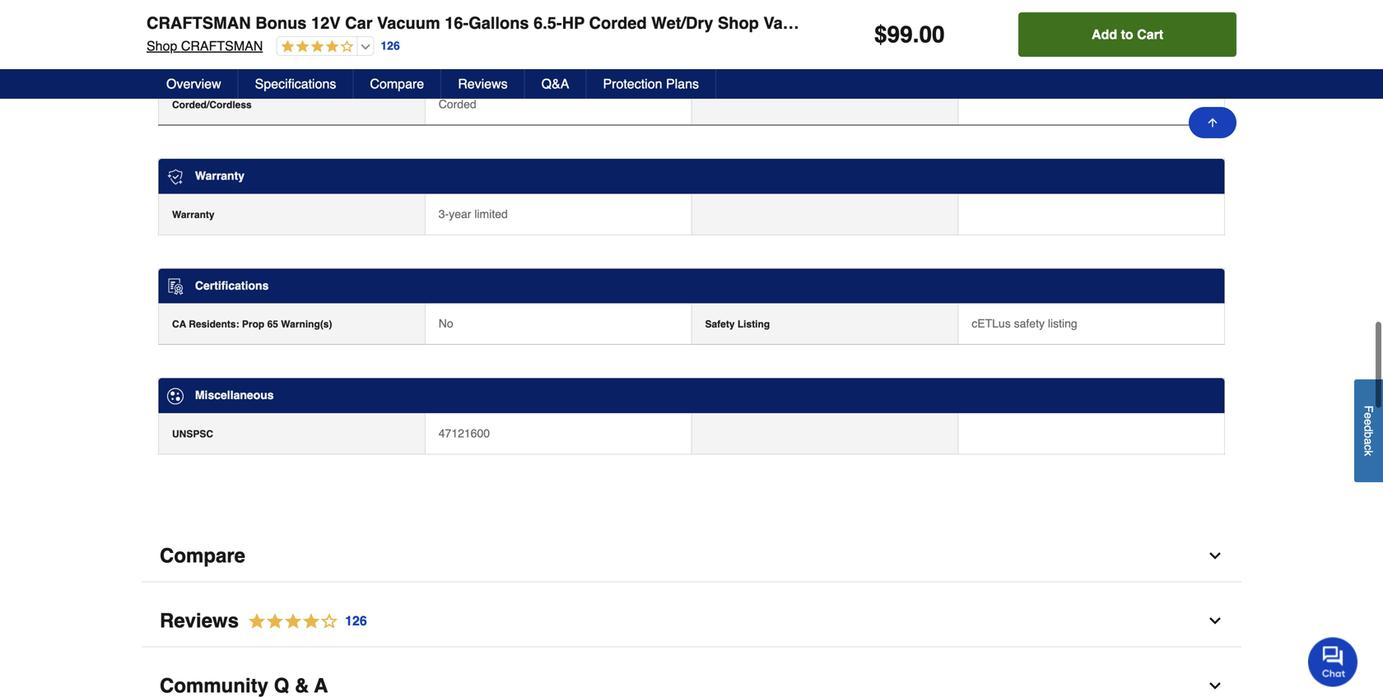Task type: locate. For each thing, give the bounding box(es) containing it.
residents:
[[189, 319, 239, 330]]

reviews inside reviews button
[[458, 76, 508, 91]]

1 horizontal spatial reviews
[[458, 76, 508, 91]]

vacuum
[[377, 14, 440, 33], [764, 14, 827, 33]]

certifications
[[195, 279, 269, 292]]

to
[[1121, 27, 1134, 42]]

f
[[1362, 406, 1376, 413]]

compare
[[370, 76, 424, 91], [160, 545, 245, 567]]

pump
[[209, 17, 236, 28]]

overview
[[166, 76, 221, 91]]

1 horizontal spatial vacuum
[[764, 14, 827, 33]]

reviews down gallons
[[458, 76, 508, 91]]

included
[[970, 14, 1038, 33]]

warranty down corded/cordless
[[195, 169, 245, 182]]

no for built-in pump
[[439, 15, 453, 28]]

miscellaneous
[[195, 389, 274, 402]]

1 vertical spatial craftsman
[[181, 38, 263, 54]]

1 vertical spatial compare
[[160, 545, 245, 567]]

0 vertical spatial compare button
[[354, 69, 442, 99]]

2 no from the top
[[439, 317, 453, 330]]

0 vertical spatial corded
[[589, 14, 647, 33]]

chevron down image for community q & a
[[1207, 678, 1224, 694]]

4.2 stars image up &
[[239, 610, 368, 633]]

1 vertical spatial reviews
[[160, 610, 239, 632]]

cetlus
[[972, 317, 1011, 330]]

vacuum left with
[[764, 14, 827, 33]]

chevron down image for compare
[[1207, 548, 1224, 564]]

4.2 stars image containing 126
[[239, 610, 368, 633]]

compare button for community q & a
[[142, 531, 1242, 582]]

1 e from the top
[[1362, 413, 1376, 419]]

0 vertical spatial reviews
[[458, 76, 508, 91]]

safety
[[1014, 317, 1045, 330]]

chevron down image for reviews
[[1207, 613, 1224, 629]]

reviews
[[458, 76, 508, 91], [160, 610, 239, 632]]

1 chevron down image from the top
[[1207, 548, 1224, 564]]

0 horizontal spatial reviews
[[160, 610, 239, 632]]

year
[[449, 207, 471, 221]]

0 horizontal spatial 126
[[345, 613, 367, 629]]

compare for community q & a
[[160, 545, 245, 567]]

corded down yes
[[439, 98, 476, 111]]

0 horizontal spatial shop
[[147, 38, 177, 54]]

compare button
[[354, 69, 442, 99], [142, 531, 1242, 582]]

q
[[274, 675, 289, 697]]

unspsc
[[172, 428, 213, 440]]

1 horizontal spatial compare
[[370, 76, 424, 91]]

0 vertical spatial warranty
[[195, 169, 245, 182]]

2 vacuum from the left
[[764, 14, 827, 33]]

0 horizontal spatial vacuum
[[377, 14, 440, 33]]

shop craftsman
[[147, 38, 263, 54]]

3 chevron down image from the top
[[1207, 678, 1224, 694]]

specifications button
[[239, 69, 354, 99]]

6.5-
[[534, 14, 562, 33]]

cart
[[1137, 27, 1164, 42]]

wet/dry
[[651, 14, 713, 33], [972, 56, 1013, 70], [705, 58, 742, 70]]

1 vertical spatial chevron down image
[[1207, 613, 1224, 629]]

reviews for community q & a
[[160, 610, 239, 632]]

0 horizontal spatial compare
[[160, 545, 245, 567]]

chevron down image inside community q & a "button"
[[1207, 678, 1224, 694]]

1 vacuum from the left
[[377, 14, 440, 33]]

chevron down image
[[1207, 548, 1224, 564], [1207, 613, 1224, 629], [1207, 678, 1224, 694]]

d
[[1362, 426, 1376, 432]]

add
[[1092, 27, 1118, 42]]

no
[[439, 15, 453, 28], [439, 317, 453, 330]]

f e e d b a c k button
[[1355, 380, 1383, 483]]

4.2 stars image
[[277, 40, 354, 55], [239, 610, 368, 633]]

1 vertical spatial compare button
[[142, 531, 1242, 582]]

1 vertical spatial 126
[[345, 613, 367, 629]]

126 inside 4.2 stars image
[[345, 613, 367, 629]]

overview button
[[150, 69, 239, 99]]

0 vertical spatial 4.2 stars image
[[277, 40, 354, 55]]

$
[[874, 21, 887, 48]]

0 vertical spatial shop
[[718, 14, 759, 33]]

warranty
[[195, 169, 245, 182], [172, 209, 215, 221]]

1 no from the top
[[439, 15, 453, 28]]

2 vertical spatial chevron down image
[[1207, 678, 1224, 694]]

a
[[314, 675, 328, 697]]

12v
[[311, 14, 341, 33]]

$ 99 . 00
[[874, 21, 945, 48]]

cetlus safety listing
[[972, 317, 1078, 330]]

reviews up community
[[160, 610, 239, 632]]

2 chevron down image from the top
[[1207, 613, 1224, 629]]

4.2 stars image down 12v
[[277, 40, 354, 55]]

126
[[381, 39, 400, 52], [345, 613, 367, 629]]

craftsman down pump at left top
[[181, 38, 263, 54]]

yes
[[439, 56, 457, 70]]

0 horizontal spatial corded
[[439, 98, 476, 111]]

e up d
[[1362, 413, 1376, 419]]

1 horizontal spatial 126
[[381, 39, 400, 52]]

craftsman up shop craftsman
[[147, 14, 251, 33]]

listing
[[1048, 317, 1078, 330]]

chat invite button image
[[1308, 637, 1359, 687]]

e
[[1362, 413, 1376, 419], [1362, 419, 1376, 426]]

shop
[[718, 14, 759, 33], [147, 38, 177, 54]]

chevron down image inside "compare" button
[[1207, 548, 1224, 564]]

vacuum left 16-
[[377, 14, 440, 33]]

e up b
[[1362, 419, 1376, 426]]

0 vertical spatial no
[[439, 15, 453, 28]]

corded
[[589, 14, 647, 33], [439, 98, 476, 111]]

wet/dry up "plans"
[[651, 14, 713, 33]]

craftsman
[[147, 14, 251, 33], [181, 38, 263, 54]]

1 vertical spatial no
[[439, 317, 453, 330]]

0 vertical spatial compare
[[370, 76, 424, 91]]

0 vertical spatial chevron down image
[[1207, 548, 1224, 564]]

1 vertical spatial shop
[[147, 38, 177, 54]]

built-in pump
[[172, 17, 236, 28]]

1 vertical spatial 4.2 stars image
[[239, 610, 368, 633]]

warranty up certifications
[[172, 209, 215, 221]]

corded right hp on the left top of the page
[[589, 14, 647, 33]]

community
[[160, 675, 268, 697]]



Task type: describe. For each thing, give the bounding box(es) containing it.
safety listing
[[705, 319, 770, 330]]

protection plans button
[[587, 69, 716, 99]]

corded/cordless
[[172, 99, 252, 111]]

00
[[919, 21, 945, 48]]

3-
[[439, 207, 449, 221]]

16-
[[445, 14, 469, 33]]

built-
[[172, 17, 197, 28]]

add to cart button
[[1019, 12, 1237, 57]]

car
[[345, 14, 373, 33]]

ca residents: prop 65 warning(s)
[[172, 319, 332, 330]]

1 horizontal spatial shop
[[718, 14, 759, 33]]

warning(s)
[[281, 319, 332, 330]]

2 e from the top
[[1362, 419, 1376, 426]]

c
[[1362, 445, 1376, 451]]

0 vertical spatial 126
[[381, 39, 400, 52]]

protection plans
[[603, 76, 699, 91]]

specifications
[[255, 76, 336, 91]]

accessories
[[869, 14, 965, 33]]

plans
[[666, 76, 699, 91]]

q&a
[[542, 76, 569, 91]]

1 horizontal spatial corded
[[589, 14, 647, 33]]

wet/dry down included
[[972, 56, 1013, 70]]

wet/dry down voltage
[[705, 58, 742, 70]]

compare button for q&a
[[354, 69, 442, 99]]

listing
[[738, 319, 770, 330]]

.
[[913, 21, 919, 48]]

with
[[831, 14, 864, 33]]

community q & a button
[[142, 661, 1242, 697]]

a
[[1362, 439, 1376, 445]]

65
[[267, 319, 278, 330]]

ca
[[172, 319, 186, 330]]

limited
[[475, 207, 508, 221]]

k
[[1362, 451, 1376, 457]]

safety
[[705, 319, 735, 330]]

q&a button
[[525, 69, 587, 99]]

compare for q&a
[[370, 76, 424, 91]]

casters
[[172, 58, 208, 70]]

f e e d b a c k
[[1362, 406, 1376, 457]]

1 vertical spatial warranty
[[172, 209, 215, 221]]

community q & a
[[160, 675, 328, 697]]

3-year limited
[[439, 207, 508, 221]]

0 vertical spatial craftsman
[[147, 14, 251, 33]]

protection
[[603, 76, 662, 91]]

in
[[197, 17, 206, 28]]

gallons
[[469, 14, 529, 33]]

hp
[[562, 14, 585, 33]]

arrow up image
[[1206, 116, 1219, 129]]

reviews for q&a
[[458, 76, 508, 91]]

&
[[295, 675, 309, 697]]

reviews button
[[442, 69, 525, 99]]

47121600
[[439, 427, 490, 440]]

b
[[1362, 432, 1376, 439]]

1 vertical spatial corded
[[439, 98, 476, 111]]

voltage
[[705, 17, 740, 28]]

bonus
[[255, 14, 307, 33]]

99
[[887, 21, 913, 48]]

no for ca residents: prop 65 warning(s)
[[439, 317, 453, 330]]

add to cart
[[1092, 27, 1164, 42]]

prop
[[242, 319, 265, 330]]

craftsman bonus 12v car vacuum 16-gallons 6.5-hp corded wet/dry shop vacuum with accessories included
[[147, 14, 1038, 33]]



Task type: vqa. For each thing, say whether or not it's contained in the screenshot.
STABILITY
no



